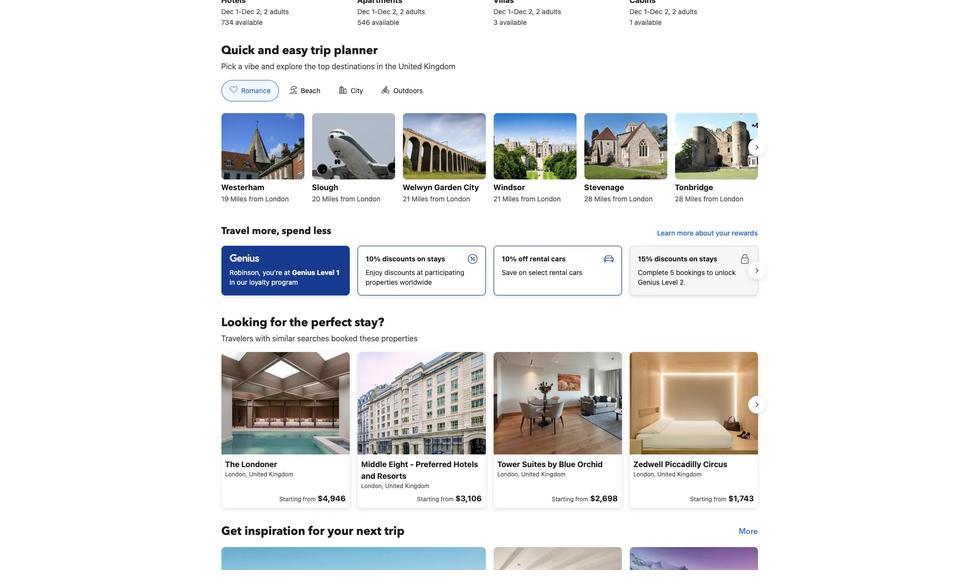 Task type: describe. For each thing, give the bounding box(es) containing it.
tonbridge
[[675, 183, 714, 192]]

travelers
[[221, 334, 253, 343]]

loyalty
[[249, 278, 270, 286]]

perfect
[[311, 315, 352, 331]]

these
[[360, 334, 379, 343]]

kingdom inside the middle eight - preferred hotels and resorts london, united kingdom
[[405, 483, 430, 490]]

outdoors
[[394, 86, 423, 95]]

from inside windsor 21 miles from london
[[521, 195, 536, 203]]

1 horizontal spatial on
[[519, 268, 527, 277]]

3
[[494, 18, 498, 26]]

planner
[[334, 42, 378, 59]]

by
[[548, 460, 557, 469]]

discounts for discounts
[[382, 255, 416, 263]]

to
[[707, 268, 713, 277]]

get inspiration for your next trip
[[221, 524, 405, 540]]

enjoy discounts at participating properties worldwide
[[366, 268, 465, 286]]

romance
[[241, 86, 271, 95]]

for inside looking for the perfect stay? travelers with similar searches booked these properties
[[270, 315, 287, 331]]

your for for
[[328, 524, 353, 540]]

in inside "robinson, you're at genius level 1 in our loyalty program"
[[230, 278, 235, 286]]

united inside the londoner london, united kingdom
[[249, 471, 267, 478]]

3 dec from the left
[[357, 7, 370, 16]]

stays for 15% discounts on stays
[[700, 255, 718, 263]]

garden
[[434, 183, 462, 192]]

off
[[519, 255, 528, 263]]

windsor 21 miles from london
[[494, 183, 561, 203]]

10% off rental cars
[[502, 255, 566, 263]]

rewards
[[732, 229, 758, 237]]

2 for 3 available
[[536, 7, 540, 16]]

travel
[[221, 224, 250, 238]]

learn more about your rewards
[[657, 229, 758, 237]]

available for 734 available
[[235, 18, 263, 26]]

28 for tonbridge
[[675, 195, 684, 203]]

starting from $1,743
[[690, 495, 754, 503]]

you're
[[263, 268, 282, 277]]

middle
[[361, 460, 387, 469]]

from inside welwyn garden city 21 miles from london
[[430, 195, 445, 203]]

adults for 734 available
[[270, 7, 289, 16]]

kingdom inside the londoner london, united kingdom
[[269, 471, 293, 478]]

participating
[[425, 268, 465, 277]]

program
[[271, 278, 298, 286]]

region containing westerham
[[214, 109, 766, 209]]

next
[[356, 524, 382, 540]]

eight
[[389, 460, 408, 469]]

0 vertical spatial rental
[[530, 255, 550, 263]]

dec 1-dec 2, 2 adults for 1 available
[[630, 7, 698, 16]]

734
[[221, 18, 234, 26]]

1 dec from the left
[[221, 7, 234, 16]]

similar
[[272, 334, 295, 343]]

slough 20 miles from london
[[312, 183, 381, 203]]

8 dec from the left
[[650, 7, 663, 16]]

with
[[255, 334, 270, 343]]

546 available
[[357, 18, 399, 26]]

stevenage
[[584, 183, 624, 192]]

on for at
[[417, 255, 426, 263]]

tonbridge 28 miles from london
[[675, 183, 744, 203]]

15% discounts on stays
[[638, 255, 718, 263]]

zedwell piccadilly circus london, united kingdom
[[634, 460, 728, 478]]

$4,946
[[318, 495, 346, 503]]

from inside westerham 19 miles from london
[[249, 195, 264, 203]]

orchid
[[578, 460, 603, 469]]

get
[[221, 524, 242, 540]]

slough
[[312, 183, 338, 192]]

1 vertical spatial and
[[261, 62, 275, 71]]

on for bookings
[[689, 255, 698, 263]]

0 vertical spatial 1
[[630, 18, 633, 26]]

windsor
[[494, 183, 525, 192]]

starting for $1,743
[[690, 496, 712, 503]]

beach
[[301, 86, 321, 95]]

miles for westerham
[[231, 195, 247, 203]]

6 dec from the left
[[514, 7, 527, 16]]

complete 5 bookings to unlock genius level 2
[[638, 268, 736, 286]]

1 inside "robinson, you're at genius level 1 in our loyalty program"
[[336, 268, 340, 277]]

dec 1-dec 2, 2 adults for 546 available
[[357, 7, 425, 16]]

19
[[221, 195, 229, 203]]

circus
[[703, 460, 728, 469]]

save on select rental cars
[[502, 268, 583, 277]]

beach button
[[281, 80, 329, 101]]

quick
[[221, 42, 255, 59]]

our
[[237, 278, 247, 286]]

2 dec from the left
[[242, 7, 254, 16]]

explore
[[277, 62, 303, 71]]

properties inside looking for the perfect stay? travelers with similar searches booked these properties
[[382, 334, 418, 343]]

20
[[312, 195, 320, 203]]

from inside starting from $4,946
[[303, 496, 316, 503]]

the inside looking for the perfect stay? travelers with similar searches booked these properties
[[290, 315, 308, 331]]

city button
[[331, 80, 372, 101]]

21 inside welwyn garden city 21 miles from london
[[403, 195, 410, 203]]

dec 1-dec 2, 2 adults for 734 available
[[221, 7, 289, 16]]

2 inside the complete 5 bookings to unlock genius level 2
[[680, 278, 684, 286]]

the
[[225, 460, 240, 469]]

properties inside enjoy discounts at participating properties worldwide
[[366, 278, 398, 286]]

london, inside tower suites by blue orchid london, united kingdom
[[498, 471, 520, 478]]

3 available
[[494, 18, 527, 26]]

from inside starting from $2,698
[[576, 496, 588, 503]]

at for discounts
[[417, 268, 423, 277]]

21 inside windsor 21 miles from london
[[494, 195, 501, 203]]

blue
[[559, 460, 576, 469]]

less
[[314, 224, 331, 238]]

piccadilly
[[665, 460, 702, 469]]

the londoner london, united kingdom
[[225, 460, 293, 478]]

worldwide
[[400, 278, 432, 286]]

adults for 1 available
[[678, 7, 698, 16]]

1 available
[[630, 18, 662, 26]]

1- for 3
[[508, 7, 514, 16]]

starting from $3,106
[[417, 495, 482, 503]]

734 available
[[221, 18, 263, 26]]

1 vertical spatial for
[[308, 524, 325, 540]]

2, for 1 available
[[665, 7, 671, 16]]

4 dec from the left
[[378, 7, 391, 16]]

10% for 10% discounts on stays
[[366, 255, 381, 263]]

learn more about your rewards link
[[654, 224, 762, 242]]

select
[[529, 268, 548, 277]]

kingdom inside quick and easy trip planner pick a vibe and explore the top destinations in the united kingdom
[[424, 62, 456, 71]]

miles for slough
[[322, 195, 339, 203]]

a
[[238, 62, 242, 71]]

destinations
[[332, 62, 375, 71]]

discounts inside enjoy discounts at participating properties worldwide
[[385, 268, 415, 277]]

trip inside quick and easy trip planner pick a vibe and explore the top destinations in the united kingdom
[[311, 42, 331, 59]]

london for westerham
[[265, 195, 289, 203]]

united inside "zedwell piccadilly circus london, united kingdom"
[[658, 471, 676, 478]]



Task type: locate. For each thing, give the bounding box(es) containing it.
adults
[[270, 7, 289, 16], [406, 7, 425, 16], [542, 7, 561, 16], [678, 7, 698, 16]]

miles down stevenage
[[595, 195, 611, 203]]

region for travel more, spend less
[[214, 242, 766, 300]]

0 horizontal spatial city
[[351, 86, 363, 95]]

1 horizontal spatial 28
[[675, 195, 684, 203]]

starting from $4,946
[[279, 495, 346, 503]]

from down the tonbridge
[[704, 195, 718, 203]]

2 for 546 available
[[400, 7, 404, 16]]

in left our on the left
[[230, 278, 235, 286]]

0 horizontal spatial on
[[417, 255, 426, 263]]

miles for stevenage
[[595, 195, 611, 203]]

1- for 734
[[236, 7, 242, 16]]

dec 1-dec 2, 2 adults up 1 available
[[630, 7, 698, 16]]

region
[[214, 109, 766, 209], [214, 242, 766, 300], [214, 348, 766, 513]]

kingdom inside tower suites by blue orchid london, united kingdom
[[541, 471, 566, 478]]

welwyn
[[403, 183, 433, 192]]

dec 1-dec 2, 2 adults up 734 available
[[221, 7, 289, 16]]

united up outdoors
[[399, 62, 422, 71]]

3 dec 1-dec 2, 2 adults from the left
[[494, 7, 561, 16]]

5
[[670, 268, 675, 277]]

4 adults from the left
[[678, 7, 698, 16]]

2 available from the left
[[372, 18, 399, 26]]

rental up select
[[530, 255, 550, 263]]

1 horizontal spatial cars
[[569, 268, 583, 277]]

0 vertical spatial city
[[351, 86, 363, 95]]

miles inside westerham 19 miles from london
[[231, 195, 247, 203]]

1 adults from the left
[[270, 7, 289, 16]]

$2,698
[[590, 495, 618, 503]]

from inside starting from $3,106
[[441, 496, 454, 503]]

1 1- from the left
[[236, 7, 242, 16]]

united down londoner
[[249, 471, 267, 478]]

available for 1 available
[[635, 18, 662, 26]]

1- up 1 available
[[644, 7, 650, 16]]

genius inside the complete 5 bookings to unlock genius level 2
[[638, 278, 660, 286]]

miles
[[231, 195, 247, 203], [322, 195, 339, 203], [412, 195, 428, 203], [503, 195, 519, 203], [595, 195, 611, 203], [685, 195, 702, 203]]

top
[[318, 62, 330, 71]]

unlock
[[715, 268, 736, 277]]

genius up 'program'
[[292, 268, 315, 277]]

28 for stevenage
[[584, 195, 593, 203]]

rental
[[530, 255, 550, 263], [550, 268, 568, 277]]

2 stays from the left
[[700, 255, 718, 263]]

for down starting from $4,946
[[308, 524, 325, 540]]

tab list containing romance
[[214, 80, 439, 102]]

cars right select
[[569, 268, 583, 277]]

0 horizontal spatial stays
[[427, 255, 445, 263]]

from
[[249, 195, 264, 203], [341, 195, 355, 203], [430, 195, 445, 203], [521, 195, 536, 203], [613, 195, 628, 203], [704, 195, 718, 203], [303, 496, 316, 503], [441, 496, 454, 503], [576, 496, 588, 503], [714, 496, 727, 503]]

1- up 734 available
[[236, 7, 242, 16]]

2, for 546 available
[[392, 7, 398, 16]]

more,
[[252, 224, 279, 238]]

1- up '546 available'
[[372, 7, 378, 16]]

0 horizontal spatial trip
[[311, 42, 331, 59]]

starting inside starting from $4,946
[[279, 496, 301, 503]]

7 dec from the left
[[630, 7, 642, 16]]

2 vertical spatial and
[[361, 472, 376, 481]]

1 vertical spatial your
[[328, 524, 353, 540]]

28 down the tonbridge
[[675, 195, 684, 203]]

trip up top
[[311, 42, 331, 59]]

level down less on the left
[[317, 268, 335, 277]]

stevenage 28 miles from london
[[584, 183, 653, 203]]

10% discounts on stays
[[366, 255, 445, 263]]

1 horizontal spatial at
[[417, 268, 423, 277]]

from inside stevenage 28 miles from london
[[613, 195, 628, 203]]

discounts for 5
[[655, 255, 688, 263]]

from left $3,106
[[441, 496, 454, 503]]

at
[[284, 268, 290, 277], [417, 268, 423, 277]]

2 starting from the left
[[417, 496, 439, 503]]

4 london from the left
[[537, 195, 561, 203]]

0 vertical spatial level
[[317, 268, 335, 277]]

available for 546 available
[[372, 18, 399, 26]]

2, for 3 available
[[529, 7, 534, 16]]

1 horizontal spatial 1
[[630, 18, 633, 26]]

2 adults from the left
[[406, 7, 425, 16]]

miles down welwyn
[[412, 195, 428, 203]]

level down 5
[[662, 278, 678, 286]]

1- up 3 available
[[508, 7, 514, 16]]

0 horizontal spatial cars
[[551, 255, 566, 263]]

tab list
[[214, 80, 439, 102]]

westerham 19 miles from london
[[221, 183, 289, 203]]

your for about
[[716, 229, 730, 237]]

london, down zedwell
[[634, 471, 656, 478]]

0 vertical spatial region
[[214, 109, 766, 209]]

starting for $4,946
[[279, 496, 301, 503]]

bookings
[[676, 268, 705, 277]]

3 available from the left
[[500, 18, 527, 26]]

london, inside the middle eight - preferred hotels and resorts london, united kingdom
[[361, 483, 384, 490]]

london for windsor
[[537, 195, 561, 203]]

0 horizontal spatial genius
[[292, 268, 315, 277]]

0 vertical spatial trip
[[311, 42, 331, 59]]

vibe
[[244, 62, 259, 71]]

0 horizontal spatial your
[[328, 524, 353, 540]]

$3,106
[[456, 495, 482, 503]]

united down the 'resorts'
[[385, 483, 404, 490]]

level
[[317, 268, 335, 277], [662, 278, 678, 286]]

3 starting from the left
[[552, 496, 574, 503]]

zedwell
[[634, 460, 663, 469]]

region containing 10% discounts on stays
[[214, 242, 766, 300]]

546
[[357, 18, 370, 26]]

london inside tonbridge 28 miles from london
[[720, 195, 744, 203]]

travel more, spend less
[[221, 224, 331, 238]]

in right destinations
[[377, 62, 383, 71]]

starting
[[279, 496, 301, 503], [417, 496, 439, 503], [552, 496, 574, 503], [690, 496, 712, 503]]

from inside starting from $1,743
[[714, 496, 727, 503]]

1 horizontal spatial trip
[[385, 524, 405, 540]]

miles inside welwyn garden city 21 miles from london
[[412, 195, 428, 203]]

city down destinations
[[351, 86, 363, 95]]

miles for tonbridge
[[685, 195, 702, 203]]

city inside welwyn garden city 21 miles from london
[[464, 183, 479, 192]]

london, down 'middle'
[[361, 483, 384, 490]]

1 horizontal spatial for
[[308, 524, 325, 540]]

0 horizontal spatial 1
[[336, 268, 340, 277]]

booked
[[331, 334, 358, 343]]

on
[[417, 255, 426, 263], [689, 255, 698, 263], [519, 268, 527, 277]]

starting down the middle eight - preferred hotels and resorts london, united kingdom
[[417, 496, 439, 503]]

4 1- from the left
[[644, 7, 650, 16]]

your right about
[[716, 229, 730, 237]]

4 miles from the left
[[503, 195, 519, 203]]

city inside button
[[351, 86, 363, 95]]

learn
[[657, 229, 676, 237]]

1 vertical spatial trip
[[385, 524, 405, 540]]

and inside the middle eight - preferred hotels and resorts london, united kingdom
[[361, 472, 376, 481]]

london, inside "zedwell piccadilly circus london, united kingdom"
[[634, 471, 656, 478]]

city
[[351, 86, 363, 95], [464, 183, 479, 192]]

for
[[270, 315, 287, 331], [308, 524, 325, 540]]

united inside tower suites by blue orchid london, united kingdom
[[521, 471, 540, 478]]

3 miles from the left
[[412, 195, 428, 203]]

kingdom down -
[[405, 483, 430, 490]]

4 2, from the left
[[665, 7, 671, 16]]

3 region from the top
[[214, 348, 766, 513]]

london for stevenage
[[629, 195, 653, 203]]

adults for 3 available
[[542, 7, 561, 16]]

1 horizontal spatial 10%
[[502, 255, 517, 263]]

1 horizontal spatial 21
[[494, 195, 501, 203]]

from inside tonbridge 28 miles from london
[[704, 195, 718, 203]]

at for you're
[[284, 268, 290, 277]]

0 vertical spatial properties
[[366, 278, 398, 286]]

blue genius logo image
[[230, 254, 259, 262], [230, 254, 259, 262]]

28 inside tonbridge 28 miles from london
[[675, 195, 684, 203]]

and right vibe
[[261, 62, 275, 71]]

robinson,
[[230, 268, 261, 277]]

4 available from the left
[[635, 18, 662, 26]]

discounts up 5
[[655, 255, 688, 263]]

starting inside starting from $1,743
[[690, 496, 712, 503]]

miles inside windsor 21 miles from london
[[503, 195, 519, 203]]

from down windsor
[[521, 195, 536, 203]]

starting inside starting from $2,698
[[552, 496, 574, 503]]

miles inside stevenage 28 miles from london
[[595, 195, 611, 203]]

$1,743
[[729, 495, 754, 503]]

5 miles from the left
[[595, 195, 611, 203]]

region containing the londoner
[[214, 348, 766, 513]]

genius inside "robinson, you're at genius level 1 in our loyalty program"
[[292, 268, 315, 277]]

adults for 546 available
[[406, 7, 425, 16]]

miles down the westerham
[[231, 195, 247, 203]]

1
[[630, 18, 633, 26], [336, 268, 340, 277]]

1-
[[236, 7, 242, 16], [372, 7, 378, 16], [508, 7, 514, 16], [644, 7, 650, 16]]

stays for 10% discounts on stays
[[427, 255, 445, 263]]

dec 1-dec 2, 2 adults for 3 available
[[494, 7, 561, 16]]

from down stevenage
[[613, 195, 628, 203]]

stays up participating
[[427, 255, 445, 263]]

3 2, from the left
[[529, 7, 534, 16]]

trip right next
[[385, 524, 405, 540]]

miles for windsor
[[503, 195, 519, 203]]

hotels
[[454, 460, 478, 469]]

0 horizontal spatial 10%
[[366, 255, 381, 263]]

united inside quick and easy trip planner pick a vibe and explore the top destinations in the united kingdom
[[399, 62, 422, 71]]

on up bookings
[[689, 255, 698, 263]]

1 horizontal spatial city
[[464, 183, 479, 192]]

properties right these
[[382, 334, 418, 343]]

from left $4,946
[[303, 496, 316, 503]]

4 starting from the left
[[690, 496, 712, 503]]

your left next
[[328, 524, 353, 540]]

on right the save
[[519, 268, 527, 277]]

london, down tower
[[498, 471, 520, 478]]

london inside welwyn garden city 21 miles from london
[[447, 195, 470, 203]]

the left top
[[305, 62, 316, 71]]

1 london from the left
[[265, 195, 289, 203]]

inspiration
[[245, 524, 305, 540]]

1 vertical spatial genius
[[638, 278, 660, 286]]

cars
[[551, 255, 566, 263], [569, 268, 583, 277]]

discounts
[[382, 255, 416, 263], [655, 255, 688, 263], [385, 268, 415, 277]]

cars up "save on select rental cars"
[[551, 255, 566, 263]]

starting inside starting from $3,106
[[417, 496, 439, 503]]

save
[[502, 268, 517, 277]]

5 dec from the left
[[494, 7, 506, 16]]

from right 20
[[341, 195, 355, 203]]

1 horizontal spatial in
[[377, 62, 383, 71]]

kingdom down londoner
[[269, 471, 293, 478]]

1 stays from the left
[[427, 255, 445, 263]]

0 horizontal spatial for
[[270, 315, 287, 331]]

1 21 from the left
[[403, 195, 410, 203]]

and
[[258, 42, 279, 59], [261, 62, 275, 71], [361, 472, 376, 481]]

united inside the middle eight - preferred hotels and resorts london, united kingdom
[[385, 483, 404, 490]]

1 vertical spatial city
[[464, 183, 479, 192]]

10% up the save
[[502, 255, 517, 263]]

1 28 from the left
[[584, 195, 593, 203]]

0 horizontal spatial 21
[[403, 195, 410, 203]]

westerham
[[221, 183, 265, 192]]

miles down slough
[[322, 195, 339, 203]]

-
[[410, 460, 414, 469]]

1 horizontal spatial stays
[[700, 255, 718, 263]]

united down suites
[[521, 471, 540, 478]]

from left "$1,743"
[[714, 496, 727, 503]]

tower suites by blue orchid london, united kingdom
[[498, 460, 603, 478]]

london, inside the londoner london, united kingdom
[[225, 471, 248, 478]]

2, for 734 available
[[256, 7, 262, 16]]

kingdom down piccadilly
[[677, 471, 702, 478]]

3 london from the left
[[447, 195, 470, 203]]

dec
[[221, 7, 234, 16], [242, 7, 254, 16], [357, 7, 370, 16], [378, 7, 391, 16], [494, 7, 506, 16], [514, 7, 527, 16], [630, 7, 642, 16], [650, 7, 663, 16]]

5 london from the left
[[629, 195, 653, 203]]

dec 1-dec 2, 2 adults up 3 available
[[494, 7, 561, 16]]

stays
[[427, 255, 445, 263], [700, 255, 718, 263]]

london inside windsor 21 miles from london
[[537, 195, 561, 203]]

0 horizontal spatial at
[[284, 268, 290, 277]]

outdoors button
[[374, 80, 431, 101]]

1 available from the left
[[235, 18, 263, 26]]

2 at from the left
[[417, 268, 423, 277]]

at inside enjoy discounts at participating properties worldwide
[[417, 268, 423, 277]]

1 at from the left
[[284, 268, 290, 277]]

0 horizontal spatial level
[[317, 268, 335, 277]]

miles inside "slough 20 miles from london"
[[322, 195, 339, 203]]

1 starting from the left
[[279, 496, 301, 503]]

1- for 1
[[644, 7, 650, 16]]

2 miles from the left
[[322, 195, 339, 203]]

from left $2,698
[[576, 496, 588, 503]]

1 horizontal spatial your
[[716, 229, 730, 237]]

1 vertical spatial cars
[[569, 268, 583, 277]]

for up similar on the left bottom of page
[[270, 315, 287, 331]]

1 vertical spatial properties
[[382, 334, 418, 343]]

from down the westerham
[[249, 195, 264, 203]]

2 dec 1-dec 2, 2 adults from the left
[[357, 7, 425, 16]]

genius down complete
[[638, 278, 660, 286]]

city right garden
[[464, 183, 479, 192]]

starting down tower suites by blue orchid london, united kingdom in the bottom of the page
[[552, 496, 574, 503]]

level inside "robinson, you're at genius level 1 in our loyalty program"
[[317, 268, 335, 277]]

28 down stevenage
[[584, 195, 593, 203]]

and up vibe
[[258, 42, 279, 59]]

miles inside tonbridge 28 miles from london
[[685, 195, 702, 203]]

from inside "slough 20 miles from london"
[[341, 195, 355, 203]]

2
[[264, 7, 268, 16], [400, 7, 404, 16], [536, 7, 540, 16], [672, 7, 676, 16], [680, 278, 684, 286]]

6 miles from the left
[[685, 195, 702, 203]]

stay?
[[355, 315, 384, 331]]

and down 'middle'
[[361, 472, 376, 481]]

your
[[716, 229, 730, 237], [328, 524, 353, 540]]

starting down "zedwell piccadilly circus london, united kingdom"
[[690, 496, 712, 503]]

rental right select
[[550, 268, 568, 277]]

londoner
[[241, 460, 277, 469]]

1- for 546
[[372, 7, 378, 16]]

kingdom inside "zedwell piccadilly circus london, united kingdom"
[[677, 471, 702, 478]]

pick
[[221, 62, 236, 71]]

1 2, from the left
[[256, 7, 262, 16]]

2 region from the top
[[214, 242, 766, 300]]

kingdom up outdoors button
[[424, 62, 456, 71]]

10% for 10% off rental cars
[[502, 255, 517, 263]]

1 dec 1-dec 2, 2 adults from the left
[[221, 7, 289, 16]]

resorts
[[377, 472, 407, 481]]

2 for 734 available
[[264, 7, 268, 16]]

1 vertical spatial 1
[[336, 268, 340, 277]]

2 london from the left
[[357, 195, 381, 203]]

more
[[677, 229, 694, 237]]

starting for $2,698
[[552, 496, 574, 503]]

2 21 from the left
[[494, 195, 501, 203]]

1 miles from the left
[[231, 195, 247, 203]]

suites
[[522, 460, 546, 469]]

from down garden
[[430, 195, 445, 203]]

london,
[[225, 471, 248, 478], [498, 471, 520, 478], [634, 471, 656, 478], [361, 483, 384, 490]]

starting up inspiration
[[279, 496, 301, 503]]

at inside "robinson, you're at genius level 1 in our loyalty program"
[[284, 268, 290, 277]]

in inside quick and easy trip planner pick a vibe and explore the top destinations in the united kingdom
[[377, 62, 383, 71]]

0 vertical spatial and
[[258, 42, 279, 59]]

middle eight - preferred hotels and resorts london, united kingdom
[[361, 460, 478, 490]]

1 horizontal spatial genius
[[638, 278, 660, 286]]

miles down windsor
[[503, 195, 519, 203]]

the up searches
[[290, 315, 308, 331]]

21 down windsor
[[494, 195, 501, 203]]

kingdom down by
[[541, 471, 566, 478]]

2 10% from the left
[[502, 255, 517, 263]]

london inside "slough 20 miles from london"
[[357, 195, 381, 203]]

london for slough
[[357, 195, 381, 203]]

1 region from the top
[[214, 109, 766, 209]]

properties down enjoy
[[366, 278, 398, 286]]

level inside the complete 5 bookings to unlock genius level 2
[[662, 278, 678, 286]]

tower
[[498, 460, 520, 469]]

3 adults from the left
[[542, 7, 561, 16]]

the up outdoors button
[[385, 62, 397, 71]]

10%
[[366, 255, 381, 263], [502, 255, 517, 263]]

10% up enjoy
[[366, 255, 381, 263]]

6 london from the left
[[720, 195, 744, 203]]

2,
[[256, 7, 262, 16], [392, 7, 398, 16], [529, 7, 534, 16], [665, 7, 671, 16]]

0 vertical spatial your
[[716, 229, 730, 237]]

0 vertical spatial for
[[270, 315, 287, 331]]

starting from $2,698
[[552, 495, 618, 503]]

28 inside stevenage 28 miles from london
[[584, 195, 593, 203]]

searches
[[297, 334, 329, 343]]

2 vertical spatial region
[[214, 348, 766, 513]]

4 dec 1-dec 2, 2 adults from the left
[[630, 7, 698, 16]]

starting for $3,106
[[417, 496, 439, 503]]

in
[[377, 62, 383, 71], [230, 278, 235, 286]]

0 vertical spatial genius
[[292, 268, 315, 277]]

at up worldwide
[[417, 268, 423, 277]]

stays up to
[[700, 255, 718, 263]]

1 vertical spatial in
[[230, 278, 235, 286]]

dec 1-dec 2, 2 adults up '546 available'
[[357, 7, 425, 16]]

more
[[739, 527, 758, 537]]

3 1- from the left
[[508, 7, 514, 16]]

london, down the
[[225, 471, 248, 478]]

0 horizontal spatial in
[[230, 278, 235, 286]]

2 for 1 available
[[672, 7, 676, 16]]

region for looking for the perfect stay?
[[214, 348, 766, 513]]

spend
[[282, 224, 311, 238]]

2 horizontal spatial on
[[689, 255, 698, 263]]

1 vertical spatial level
[[662, 278, 678, 286]]

more link
[[739, 524, 758, 540]]

0 horizontal spatial 28
[[584, 195, 593, 203]]

london for tonbridge
[[720, 195, 744, 203]]

london inside westerham 19 miles from london
[[265, 195, 289, 203]]

2 2, from the left
[[392, 7, 398, 16]]

discounts down 10% discounts on stays
[[385, 268, 415, 277]]

1 horizontal spatial level
[[662, 278, 678, 286]]

1 vertical spatial rental
[[550, 268, 568, 277]]

0 vertical spatial cars
[[551, 255, 566, 263]]

21 down welwyn
[[403, 195, 410, 203]]

1 vertical spatial region
[[214, 242, 766, 300]]

discounts up enjoy discounts at participating properties worldwide
[[382, 255, 416, 263]]

easy
[[282, 42, 308, 59]]

available for 3 available
[[500, 18, 527, 26]]

looking
[[221, 315, 267, 331]]

at up 'program'
[[284, 268, 290, 277]]

0 vertical spatial in
[[377, 62, 383, 71]]

2 28 from the left
[[675, 195, 684, 203]]

united down piccadilly
[[658, 471, 676, 478]]

1 10% from the left
[[366, 255, 381, 263]]

on up enjoy discounts at participating properties worldwide
[[417, 255, 426, 263]]

miles down the tonbridge
[[685, 195, 702, 203]]

15%
[[638, 255, 653, 263]]

london inside stevenage 28 miles from london
[[629, 195, 653, 203]]

2 1- from the left
[[372, 7, 378, 16]]



Task type: vqa. For each thing, say whether or not it's contained in the screenshot.


